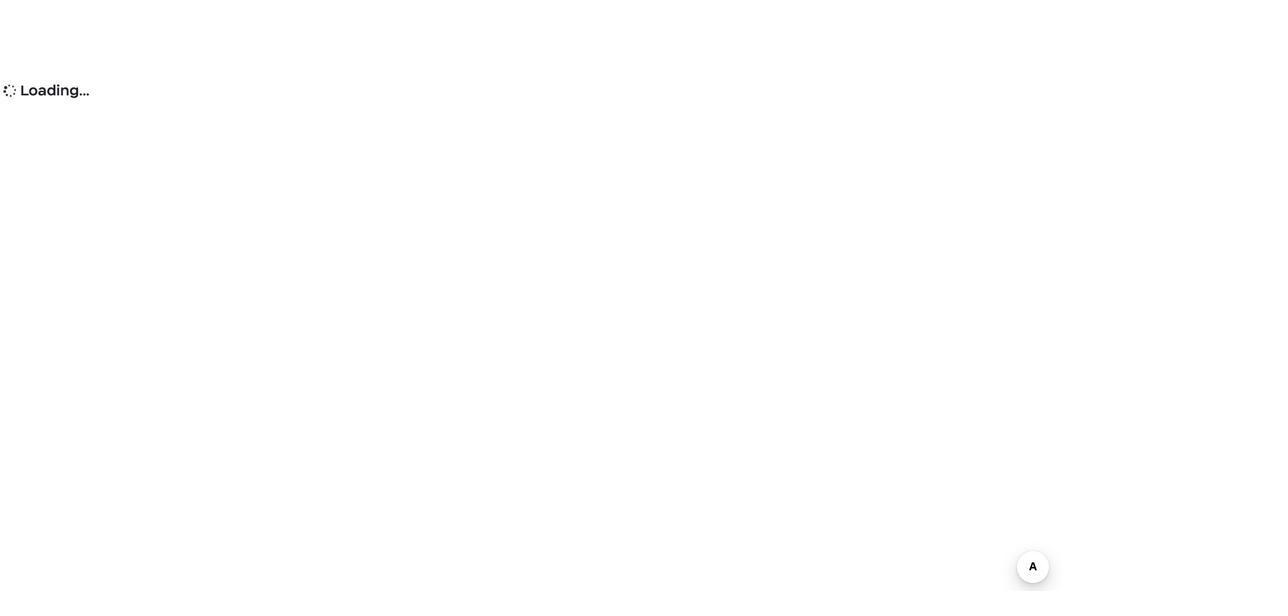 Task type: locate. For each thing, give the bounding box(es) containing it.
spinner image
[[3, 84, 17, 98]]



Task type: vqa. For each thing, say whether or not it's contained in the screenshot.
menu bar
no



